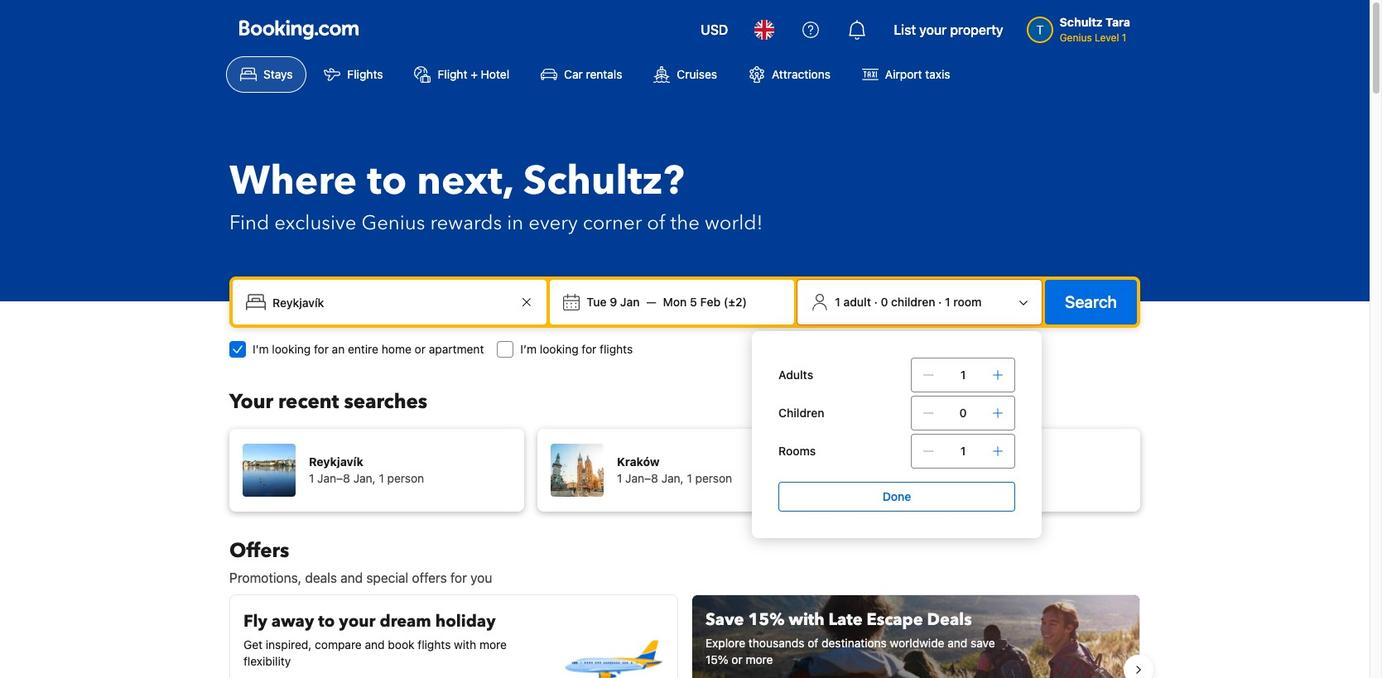 Task type: describe. For each thing, give the bounding box(es) containing it.
taxis
[[926, 67, 951, 81]]

attractions link
[[735, 56, 845, 93]]

jan–8 for gatlinburg
[[934, 471, 967, 485]]

schultz?
[[523, 154, 685, 209]]

region containing save 15% with late escape deals
[[216, 588, 1154, 678]]

rooms
[[779, 444, 816, 458]]

explore
[[706, 636, 746, 650]]

1 adult · 0 children · 1 room button
[[805, 287, 1036, 318]]

Where are you going? field
[[266, 287, 517, 317]]

jan, for gatlinburg
[[970, 471, 992, 485]]

adult
[[844, 295, 871, 309]]

apartment
[[429, 342, 484, 356]]

airport taxis
[[886, 67, 951, 81]]

room
[[954, 295, 982, 309]]

worldwide
[[890, 636, 945, 650]]

more inside fly away to your dream holiday get inspired, compare and book flights with more flexibility
[[480, 638, 507, 652]]

adults
[[779, 368, 814, 382]]

to inside where to next, schultz? find exclusive genius rewards in every corner of the world!
[[367, 154, 407, 209]]

get
[[244, 638, 263, 652]]

corner
[[583, 210, 642, 237]]

offers promotions, deals and special offers for you
[[229, 538, 492, 586]]

for inside offers promotions, deals and special offers for you
[[451, 571, 467, 586]]

level
[[1095, 31, 1120, 44]]

gatlinburg
[[925, 455, 986, 469]]

genius inside where to next, schultz? find exclusive genius rewards in every corner of the world!
[[362, 210, 425, 237]]

save 15% with late escape deals explore thousands of destinations worldwide and save 15% or more
[[706, 609, 995, 667]]

inspired,
[[266, 638, 312, 652]]

1 horizontal spatial flights
[[600, 342, 633, 356]]

escape
[[867, 609, 923, 631]]

person for kraków 1 jan–8 jan, 1 person
[[696, 471, 732, 485]]

looking for i'm
[[272, 342, 311, 356]]

usd button
[[691, 10, 738, 50]]

deals
[[927, 609, 972, 631]]

5
[[690, 295, 697, 309]]

you
[[471, 571, 492, 586]]

list your property link
[[884, 10, 1014, 50]]

holiday
[[436, 611, 496, 633]]

jan–8 for reykjavík
[[317, 471, 350, 485]]

mon
[[663, 295, 687, 309]]

done button
[[779, 482, 1016, 512]]

searches
[[344, 389, 428, 416]]

car rentals link
[[527, 56, 637, 93]]

promotions,
[[229, 571, 302, 586]]

mon 5 feb (±2) button
[[657, 287, 754, 317]]

1 adult · 0 children · 1 room
[[835, 295, 982, 309]]

schultz tara genius level 1
[[1060, 15, 1131, 44]]

fly away to your dream holiday get inspired, compare and book flights with more flexibility
[[244, 611, 507, 669]]

rewards
[[430, 210, 502, 237]]

cruises link
[[640, 56, 732, 93]]

and inside save 15% with late escape deals explore thousands of destinations worldwide and save 15% or more
[[948, 636, 968, 650]]

tue
[[587, 295, 607, 309]]

booking.com image
[[239, 20, 359, 40]]

rentals
[[586, 67, 623, 81]]

exclusive
[[274, 210, 357, 237]]

deals
[[305, 571, 337, 586]]

your
[[229, 389, 273, 416]]

your account menu schultz tara genius level 1 element
[[1027, 7, 1137, 46]]

and inside fly away to your dream holiday get inspired, compare and book flights with more flexibility
[[365, 638, 385, 652]]

+
[[471, 67, 478, 81]]

next,
[[417, 154, 513, 209]]

tara
[[1106, 15, 1131, 29]]

flexibility
[[244, 654, 291, 669]]

stays link
[[226, 56, 307, 93]]

flights link
[[310, 56, 397, 93]]

i'm looking for flights
[[521, 342, 633, 356]]

with inside save 15% with late escape deals explore thousands of destinations worldwide and save 15% or more
[[789, 609, 825, 631]]

thousands
[[749, 636, 805, 650]]

kraków
[[617, 455, 660, 469]]

i'm looking for an entire home or apartment
[[253, 342, 484, 356]]

in
[[507, 210, 524, 237]]

children
[[891, 295, 936, 309]]

where to next, schultz? find exclusive genius rewards in every corner of the world!
[[229, 154, 763, 237]]

save
[[706, 609, 744, 631]]

group of friends hiking on a sunny day in the mountains image
[[693, 596, 1140, 678]]

the
[[671, 210, 700, 237]]

2 · from the left
[[939, 295, 942, 309]]

every
[[529, 210, 578, 237]]

person for reykjavík 1 jan–8 jan, 1 person
[[387, 471, 424, 485]]

car rentals
[[564, 67, 623, 81]]

dream
[[380, 611, 431, 633]]

flight + hotel
[[438, 67, 510, 81]]

reykjavík 1 jan–8 jan, 1 person
[[309, 455, 424, 485]]

fly
[[244, 611, 267, 633]]

home
[[382, 342, 412, 356]]



Task type: locate. For each thing, give the bounding box(es) containing it.
and right deals
[[341, 571, 363, 586]]

0 vertical spatial 0
[[881, 295, 888, 309]]

attractions
[[772, 67, 831, 81]]

offers
[[229, 538, 289, 565]]

1 horizontal spatial for
[[451, 571, 467, 586]]

2 horizontal spatial person
[[1004, 471, 1041, 485]]

recent
[[278, 389, 339, 416]]

2 jan, from the left
[[662, 471, 684, 485]]

1 horizontal spatial your
[[920, 22, 947, 37]]

0 inside '1 adult · 0 children · 1 room' dropdown button
[[881, 295, 888, 309]]

1 inside schultz tara genius level 1
[[1122, 31, 1127, 44]]

reykjavík
[[309, 455, 364, 469]]

for left you in the left bottom of the page
[[451, 571, 467, 586]]

of right thousands
[[808, 636, 819, 650]]

15%
[[748, 609, 785, 631], [706, 653, 729, 667]]

offers
[[412, 571, 447, 586]]

0 horizontal spatial with
[[454, 638, 477, 652]]

genius
[[1060, 31, 1092, 44], [362, 210, 425, 237]]

0 horizontal spatial 0
[[881, 295, 888, 309]]

—
[[647, 295, 657, 309]]

or inside save 15% with late escape deals explore thousands of destinations worldwide and save 15% or more
[[732, 653, 743, 667]]

looking right the i'm
[[272, 342, 311, 356]]

more down holiday
[[480, 638, 507, 652]]

search
[[1065, 292, 1118, 311]]

or right 'home'
[[415, 342, 426, 356]]

with up thousands
[[789, 609, 825, 631]]

(±2)
[[724, 295, 747, 309]]

late
[[829, 609, 863, 631]]

1 horizontal spatial to
[[367, 154, 407, 209]]

and down deals
[[948, 636, 968, 650]]

· right children
[[939, 295, 942, 309]]

book
[[388, 638, 415, 652]]

0 horizontal spatial more
[[480, 638, 507, 652]]

genius down schultz
[[1060, 31, 1092, 44]]

jan,
[[353, 471, 376, 485], [662, 471, 684, 485], [970, 471, 992, 485]]

genius left rewards
[[362, 210, 425, 237]]

1
[[1122, 31, 1127, 44], [835, 295, 841, 309], [945, 295, 951, 309], [961, 368, 966, 382], [961, 444, 966, 458], [309, 471, 314, 485], [379, 471, 384, 485], [617, 471, 622, 485], [687, 471, 692, 485], [925, 471, 931, 485], [995, 471, 1001, 485]]

flight + hotel link
[[400, 56, 524, 93]]

·
[[874, 295, 878, 309], [939, 295, 942, 309]]

0 horizontal spatial person
[[387, 471, 424, 485]]

2 looking from the left
[[540, 342, 579, 356]]

kraków 1 jan–8 jan, 1 person
[[617, 455, 732, 485]]

2 horizontal spatial for
[[582, 342, 597, 356]]

1 vertical spatial more
[[746, 653, 773, 667]]

3 jan–8 from the left
[[934, 471, 967, 485]]

1 vertical spatial with
[[454, 638, 477, 652]]

0 right adult
[[881, 295, 888, 309]]

1 vertical spatial or
[[732, 653, 743, 667]]

of left the
[[647, 210, 666, 237]]

hotel
[[481, 67, 510, 81]]

schultz
[[1060, 15, 1103, 29]]

3 jan, from the left
[[970, 471, 992, 485]]

i'm
[[253, 342, 269, 356]]

0 vertical spatial with
[[789, 609, 825, 631]]

to inside fly away to your dream holiday get inspired, compare and book flights with more flexibility
[[318, 611, 335, 633]]

flights right "book"
[[418, 638, 451, 652]]

jan–8 down reykjavík
[[317, 471, 350, 485]]

list
[[894, 22, 916, 37]]

of inside save 15% with late escape deals explore thousands of destinations worldwide and save 15% or more
[[808, 636, 819, 650]]

2 horizontal spatial and
[[948, 636, 968, 650]]

1 vertical spatial to
[[318, 611, 335, 633]]

3 person from the left
[[1004, 471, 1041, 485]]

stays
[[263, 67, 293, 81]]

jan–8 down gatlinburg
[[934, 471, 967, 485]]

jan, inside reykjavík 1 jan–8 jan, 1 person
[[353, 471, 376, 485]]

1 horizontal spatial genius
[[1060, 31, 1092, 44]]

for for flights
[[582, 342, 597, 356]]

with down holiday
[[454, 638, 477, 652]]

for for an
[[314, 342, 329, 356]]

of inside where to next, schultz? find exclusive genius rewards in every corner of the world!
[[647, 210, 666, 237]]

jan–8 for kraków
[[626, 471, 659, 485]]

0 horizontal spatial 15%
[[706, 653, 729, 667]]

jan–8 inside kraków 1 jan–8 jan, 1 person
[[626, 471, 659, 485]]

cruises
[[677, 67, 717, 81]]

1 horizontal spatial looking
[[540, 342, 579, 356]]

1 horizontal spatial 0
[[960, 406, 967, 420]]

1 looking from the left
[[272, 342, 311, 356]]

fly away to your dream holiday image
[[562, 609, 664, 678]]

looking for i'm
[[540, 342, 579, 356]]

jan, inside gatlinburg 1 jan–8 jan, 1 person
[[970, 471, 992, 485]]

0 vertical spatial genius
[[1060, 31, 1092, 44]]

2 person from the left
[[696, 471, 732, 485]]

jan–8
[[317, 471, 350, 485], [626, 471, 659, 485], [934, 471, 967, 485]]

jan, inside kraków 1 jan–8 jan, 1 person
[[662, 471, 684, 485]]

jan–8 inside gatlinburg 1 jan–8 jan, 1 person
[[934, 471, 967, 485]]

1 jan, from the left
[[353, 471, 376, 485]]

1 horizontal spatial and
[[365, 638, 385, 652]]

to up compare
[[318, 611, 335, 633]]

done
[[883, 490, 912, 504]]

usd
[[701, 22, 728, 37]]

0 horizontal spatial and
[[341, 571, 363, 586]]

where
[[229, 154, 357, 209]]

1 vertical spatial 15%
[[706, 653, 729, 667]]

9
[[610, 295, 617, 309]]

0 vertical spatial your
[[920, 22, 947, 37]]

more inside save 15% with late escape deals explore thousands of destinations worldwide and save 15% or more
[[746, 653, 773, 667]]

your recent searches
[[229, 389, 428, 416]]

1 person from the left
[[387, 471, 424, 485]]

compare
[[315, 638, 362, 652]]

your right list
[[920, 22, 947, 37]]

save
[[971, 636, 995, 650]]

away
[[272, 611, 314, 633]]

1 horizontal spatial or
[[732, 653, 743, 667]]

· right adult
[[874, 295, 878, 309]]

for down tue
[[582, 342, 597, 356]]

and inside offers promotions, deals and special offers for you
[[341, 571, 363, 586]]

0 vertical spatial flights
[[600, 342, 633, 356]]

flights down tue 9 jan button
[[600, 342, 633, 356]]

to left next,
[[367, 154, 407, 209]]

of
[[647, 210, 666, 237], [808, 636, 819, 650]]

jan
[[620, 295, 640, 309]]

or down explore
[[732, 653, 743, 667]]

gatlinburg 1 jan–8 jan, 1 person
[[925, 455, 1041, 485]]

1 horizontal spatial jan–8
[[626, 471, 659, 485]]

your inside fly away to your dream holiday get inspired, compare and book flights with more flexibility
[[339, 611, 376, 633]]

airport taxis link
[[848, 56, 965, 93]]

looking right i'm
[[540, 342, 579, 356]]

0 horizontal spatial genius
[[362, 210, 425, 237]]

person inside gatlinburg 1 jan–8 jan, 1 person
[[1004, 471, 1041, 485]]

more down thousands
[[746, 653, 773, 667]]

0 vertical spatial of
[[647, 210, 666, 237]]

region
[[216, 588, 1154, 678]]

tue 9 jan button
[[580, 287, 647, 317]]

flights
[[600, 342, 633, 356], [418, 638, 451, 652]]

looking
[[272, 342, 311, 356], [540, 342, 579, 356]]

2 horizontal spatial jan,
[[970, 471, 992, 485]]

0 horizontal spatial flights
[[418, 638, 451, 652]]

i'm
[[521, 342, 537, 356]]

1 vertical spatial of
[[808, 636, 819, 650]]

person inside reykjavík 1 jan–8 jan, 1 person
[[387, 471, 424, 485]]

property
[[950, 22, 1004, 37]]

0 horizontal spatial to
[[318, 611, 335, 633]]

1 vertical spatial 0
[[960, 406, 967, 420]]

jan, for reykjavík
[[353, 471, 376, 485]]

car
[[564, 67, 583, 81]]

1 horizontal spatial of
[[808, 636, 819, 650]]

0 horizontal spatial jan,
[[353, 471, 376, 485]]

0 vertical spatial or
[[415, 342, 426, 356]]

0 horizontal spatial for
[[314, 342, 329, 356]]

0 horizontal spatial your
[[339, 611, 376, 633]]

0 vertical spatial 15%
[[748, 609, 785, 631]]

0 horizontal spatial of
[[647, 210, 666, 237]]

person for gatlinburg 1 jan–8 jan, 1 person
[[1004, 471, 1041, 485]]

find
[[229, 210, 269, 237]]

flights
[[347, 67, 383, 81]]

jan–8 down 'kraków'
[[626, 471, 659, 485]]

1 jan–8 from the left
[[317, 471, 350, 485]]

0 up gatlinburg
[[960, 406, 967, 420]]

1 vertical spatial genius
[[362, 210, 425, 237]]

1 vertical spatial your
[[339, 611, 376, 633]]

feb
[[700, 295, 721, 309]]

or
[[415, 342, 426, 356], [732, 653, 743, 667]]

0 horizontal spatial ·
[[874, 295, 878, 309]]

1 horizontal spatial with
[[789, 609, 825, 631]]

jan–8 inside reykjavík 1 jan–8 jan, 1 person
[[317, 471, 350, 485]]

more
[[480, 638, 507, 652], [746, 653, 773, 667]]

1 horizontal spatial person
[[696, 471, 732, 485]]

for
[[314, 342, 329, 356], [582, 342, 597, 356], [451, 571, 467, 586]]

0 vertical spatial more
[[480, 638, 507, 652]]

special
[[366, 571, 409, 586]]

and left "book"
[[365, 638, 385, 652]]

for left an at the left of page
[[314, 342, 329, 356]]

1 horizontal spatial jan,
[[662, 471, 684, 485]]

with inside fly away to your dream holiday get inspired, compare and book flights with more flexibility
[[454, 638, 477, 652]]

search button
[[1045, 280, 1137, 325]]

0 horizontal spatial or
[[415, 342, 426, 356]]

flight
[[438, 67, 468, 81]]

0
[[881, 295, 888, 309], [960, 406, 967, 420]]

1 vertical spatial flights
[[418, 638, 451, 652]]

entire
[[348, 342, 379, 356]]

15% down explore
[[706, 653, 729, 667]]

0 vertical spatial to
[[367, 154, 407, 209]]

destinations
[[822, 636, 887, 650]]

an
[[332, 342, 345, 356]]

1 horizontal spatial 15%
[[748, 609, 785, 631]]

1 horizontal spatial ·
[[939, 295, 942, 309]]

children
[[779, 406, 825, 420]]

2 horizontal spatial jan–8
[[934, 471, 967, 485]]

list your property
[[894, 22, 1004, 37]]

airport
[[886, 67, 923, 81]]

your up compare
[[339, 611, 376, 633]]

genius inside schultz tara genius level 1
[[1060, 31, 1092, 44]]

0 horizontal spatial looking
[[272, 342, 311, 356]]

0 horizontal spatial jan–8
[[317, 471, 350, 485]]

jan, for kraków
[[662, 471, 684, 485]]

flights inside fly away to your dream holiday get inspired, compare and book flights with more flexibility
[[418, 638, 451, 652]]

1 horizontal spatial more
[[746, 653, 773, 667]]

tue 9 jan — mon 5 feb (±2)
[[587, 295, 747, 309]]

1 · from the left
[[874, 295, 878, 309]]

15% up thousands
[[748, 609, 785, 631]]

person inside kraków 1 jan–8 jan, 1 person
[[696, 471, 732, 485]]

2 jan–8 from the left
[[626, 471, 659, 485]]



Task type: vqa. For each thing, say whether or not it's contained in the screenshot.
a
no



